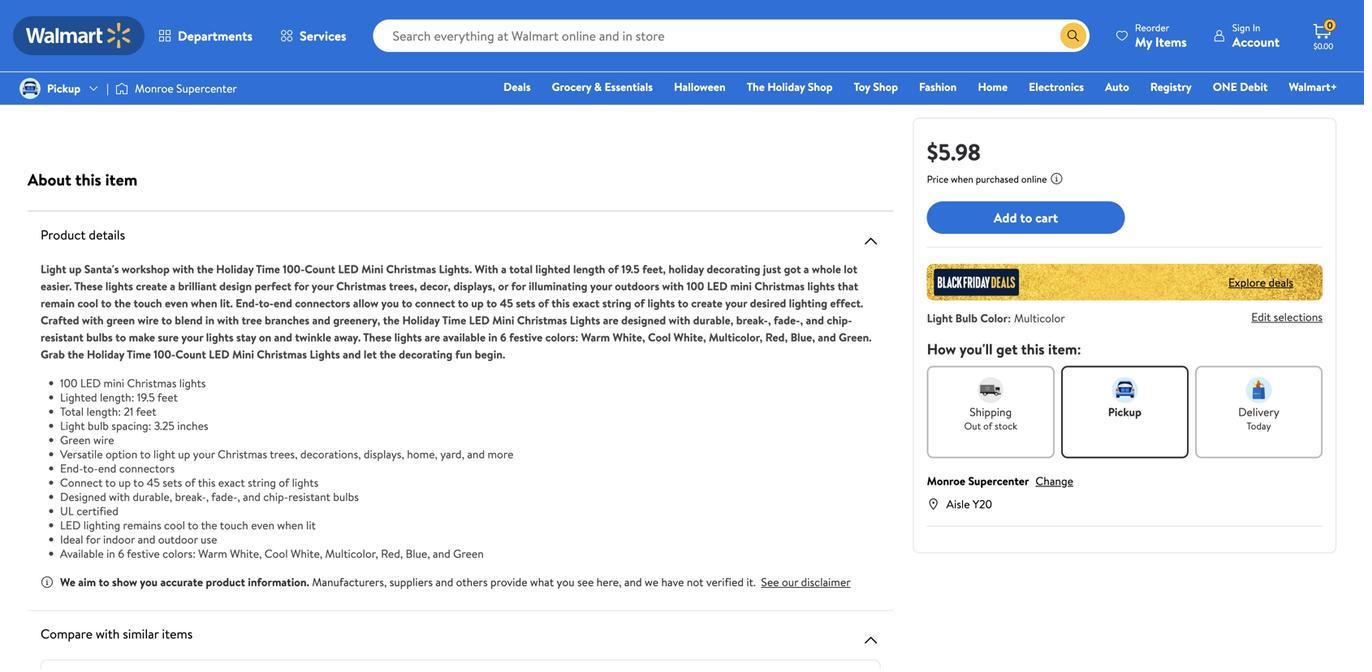 Task type: locate. For each thing, give the bounding box(es) containing it.
6 up show
[[118, 546, 124, 561]]

the right outdoor
[[201, 517, 217, 533]]

red,
[[765, 329, 788, 345], [381, 546, 403, 561]]

cool down designed
[[648, 329, 671, 345]]

3+ day shipping right | on the left
[[117, 76, 182, 90]]

product group containing 100-count warm white micro led lights, 24 ft, by holiday time
[[464, 0, 645, 99]]

1 horizontal spatial wire
[[138, 312, 159, 328]]

of
[[608, 261, 619, 277], [538, 295, 549, 311], [634, 295, 645, 311], [983, 419, 992, 433], [185, 475, 195, 490], [279, 475, 289, 490]]

0 vertical spatial 19.5
[[621, 261, 640, 277]]

length
[[573, 261, 605, 277]]

0 vertical spatial 100
[[687, 278, 704, 294]]

mini inside '50-count blue led mini christmas lights with white wire, 11', holiday time'
[[360, 0, 384, 8]]

reorder my items
[[1135, 21, 1187, 51]]

1 vertical spatial 19.5
[[137, 389, 155, 405]]

a left "brilliant"
[[170, 278, 175, 294]]

1 vertical spatial wire
[[93, 432, 114, 448]]

1 vertical spatial supercenter
[[968, 473, 1029, 489]]

0 vertical spatial string
[[602, 295, 631, 311]]

displays, inside light up santa's workshop with the holiday time 100-count led mini christmas lights. with a total lighted length of 19.5 feet, holiday decorating just got a whole lot easier. these lights create a brilliant design perfect for your christmas trees, decor, displays, or for illuminating your outdoors with 100 led mini christmas lights that remain cool to the touch even when lit. end-to-end connectors allow you to connect to up to 45 sets of this exact string of lights to create your desired lighting effect. crafted with green wire to blend in with tree branches and greenery, the holiday time led mini christmas lights are designed with durable, break-, fade-, and chip- resistant bulbs to make sure your lights stay on and twinkle away. these lights are available in 6 festive colors: warm white, cool white, multicolor, red, blue, and green. grab the holiday time 100-count led mini christmas lights and let the decorating fun begin.
[[453, 278, 495, 294]]

50- up departments
[[247, 0, 267, 8]]

day down services popup button at the left top
[[347, 76, 361, 90]]

similar
[[123, 625, 159, 643]]

displays, inside 100 led mini christmas lights lighted length: 19.5 feet total length: 21 feet light bulb spacing: 3.25 inches green wire versatile option to light up your christmas trees, decorations, displays, home, yard, and more end-to-end connectors connect to up to 45 sets of this exact string of lights designed with durable, break-, fade-, and chip-resistant bulbs ul certified led lighting remains cool to the touch even when lit ideal for indoor and outdoor use available in 6 festive colors: warm white, cool white, multicolor, red, blue, and green
[[364, 446, 404, 462]]

45 down or
[[500, 295, 513, 311]]

0 horizontal spatial feet
[[136, 404, 156, 419]]

trees, left decorations, at left
[[270, 446, 298, 462]]

feet
[[157, 389, 178, 405], [136, 404, 156, 419]]

0 horizontal spatial touch
[[134, 295, 162, 311]]

lights down santa's in the left of the page
[[105, 278, 133, 294]]

0 horizontal spatial festive
[[127, 546, 160, 561]]

2 3+ day shipping from the left
[[333, 76, 399, 90]]

you right show
[[140, 574, 158, 590]]

count inside '50-count blue led mini christmas lights with white wire, 11', holiday time'
[[267, 0, 302, 8]]

for right 'ideal' on the left of page
[[86, 531, 100, 547]]

0 horizontal spatial cool
[[264, 546, 288, 561]]

0 horizontal spatial resistant
[[41, 329, 84, 345]]

1 horizontal spatial cool
[[648, 329, 671, 345]]

monroe
[[135, 80, 174, 96], [927, 473, 965, 489]]

connectors inside 100 led mini christmas lights lighted length: 19.5 feet total length: 21 feet light bulb spacing: 3.25 inches green wire versatile option to light up your christmas trees, decorations, displays, home, yard, and more end-to-end connectors connect to up to 45 sets of this exact string of lights designed with durable, break-, fade-, and chip-resistant bulbs ul certified led lighting remains cool to the touch even when lit ideal for indoor and outdoor use available in 6 festive colors: warm white, cool white, multicolor, red, blue, and green
[[119, 460, 175, 476]]

inches
[[177, 418, 208, 434]]

connectors up twinkle
[[295, 295, 350, 311]]

lighting right 'ideal' on the left of page
[[83, 517, 120, 533]]

touch right use
[[220, 517, 248, 533]]

2 vertical spatial green
[[453, 546, 484, 561]]

0 horizontal spatial blue,
[[406, 546, 430, 561]]

2 shipping from the left
[[364, 76, 399, 90]]

christmas up decor,
[[386, 261, 436, 277]]

3+ left deals link
[[467, 76, 478, 90]]

end inside 100 led mini christmas lights lighted length: 19.5 feet total length: 21 feet light bulb spacing: 3.25 inches green wire versatile option to light up your christmas trees, decorations, displays, home, yard, and more end-to-end connectors connect to up to 45 sets of this exact string of lights designed with durable, break-, fade-, and chip-resistant bulbs ul certified led lighting remains cool to the touch even when lit ideal for indoor and outdoor use available in 6 festive colors: warm white, cool white, multicolor, red, blue, and green
[[98, 460, 116, 476]]

1 horizontal spatial micro
[[820, 8, 853, 26]]

1 vertical spatial sets
[[163, 475, 182, 490]]

|
[[107, 80, 109, 96]]

1 horizontal spatial multicolor
[[1014, 310, 1065, 326]]

1 vertical spatial chip-
[[263, 489, 288, 505]]

when inside light up santa's workshop with the holiday time 100-count led mini christmas lights. with a total lighted length of 19.5 feet, holiday decorating just got a whole lot easier. these lights create a brilliant design perfect for your christmas trees, decor, displays, or for illuminating your outdoors with 100 led mini christmas lights that remain cool to the touch even when lit. end-to-end connectors allow you to connect to up to 45 sets of this exact string of lights to create your desired lighting effect. crafted with green wire to blend in with tree branches and greenery, the holiday time led mini christmas lights are designed with durable, break-, fade-, and chip- resistant bulbs to make sure your lights stay on and twinkle away. these lights are available in 6 festive colors: warm white, cool white, multicolor, red, blue, and green. grab the holiday time 100-count led mini christmas lights and let the decorating fun begin.
[[191, 295, 217, 311]]

break-
[[736, 312, 768, 328], [175, 489, 206, 505]]

mini down or
[[492, 312, 514, 328]]

1 vertical spatial resistant
[[288, 489, 330, 505]]

compare with similar items image
[[861, 630, 881, 650]]

0 vertical spatial monroe
[[135, 80, 174, 96]]

one
[[1213, 79, 1237, 95]]

0 horizontal spatial bulbs
[[86, 329, 113, 345]]

shop left 'toy'
[[808, 79, 833, 95]]

0 horizontal spatial wire
[[93, 432, 114, 448]]

remain
[[41, 295, 75, 311]]

1 vertical spatial end-
[[60, 460, 83, 476]]

christmas up 28
[[680, 26, 737, 43]]

multicolor inside 50-count battery-operated 8- function multicolor led micro christmas lights, green wire, holiday time
[[733, 8, 791, 26]]

a
[[501, 261, 507, 277], [804, 261, 809, 277], [170, 278, 175, 294]]

 image
[[19, 78, 41, 99], [115, 80, 128, 97]]

$0.00
[[1313, 41, 1333, 52]]

one debit link
[[1205, 78, 1275, 95]]

in inside 100 led mini christmas lights lighted length: 19.5 feet total length: 21 feet light bulb spacing: 3.25 inches green wire versatile option to light up your christmas trees, decorations, displays, home, yard, and more end-to-end connectors connect to up to 45 sets of this exact string of lights designed with durable, break-, fade-, and chip-resistant bulbs ul certified led lighting remains cool to the touch even when lit ideal for indoor and outdoor use available in 6 festive colors: warm white, cool white, multicolor, red, blue, and green
[[106, 546, 115, 561]]

end inside light up santa's workshop with the holiday time 100-count led mini christmas lights. with a total lighted length of 19.5 feet, holiday decorating just got a whole lot easier. these lights create a brilliant design perfect for your christmas trees, decor, displays, or for illuminating your outdoors with 100 led mini christmas lights that remain cool to the touch even when lit. end-to-end connectors allow you to connect to up to 45 sets of this exact string of lights to create your desired lighting effect. crafted with green wire to blend in with tree branches and greenery, the holiday time led mini christmas lights are designed with durable, break-, fade-, and chip- resistant bulbs to make sure your lights stay on and twinkle away. these lights are available in 6 festive colors: warm white, cool white, multicolor, red, blue, and green. grab the holiday time 100-count led mini christmas lights and let the decorating fun begin.
[[274, 295, 292, 311]]

edit
[[1251, 309, 1271, 325]]

0 horizontal spatial  image
[[19, 78, 41, 99]]

lights, left the 24 on the top left
[[491, 8, 527, 26]]

the right 'let'
[[380, 346, 396, 362]]

about this item
[[28, 168, 137, 191]]

4 product group from the left
[[680, 0, 861, 99]]

0 vertical spatial warm
[[527, 0, 560, 8]]

1 horizontal spatial red,
[[765, 329, 788, 345]]

1 vertical spatial cool
[[264, 546, 288, 561]]

19.5 right 21 at the left
[[137, 389, 155, 405]]

a up or
[[501, 261, 507, 277]]

mini right pink
[[148, 0, 172, 8]]

string
[[602, 295, 631, 311], [248, 475, 276, 490]]

even inside light up santa's workshop with the holiday time 100-count led mini christmas lights. with a total lighted length of 19.5 feet, holiday decorating just got a whole lot easier. these lights create a brilliant design perfect for your christmas trees, decor, displays, or for illuminating your outdoors with 100 led mini christmas lights that remain cool to the touch even when lit. end-to-end connectors allow you to connect to up to 45 sets of this exact string of lights to create your desired lighting effect. crafted with green wire to blend in with tree branches and greenery, the holiday time led mini christmas lights are designed with durable, break-, fade-, and chip- resistant bulbs to make sure your lights stay on and twinkle away. these lights are available in 6 festive colors: warm white, cool white, multicolor, red, blue, and green. grab the holiday time 100-count led mini christmas lights and let the decorating fun begin.
[[165, 295, 188, 311]]

micro right by
[[599, 0, 632, 8]]

even left lit
[[251, 517, 274, 533]]

wire, left 11',
[[247, 26, 277, 43]]

100- up walmart image
[[31, 0, 56, 8]]

colors: inside 100 led mini christmas lights lighted length: 19.5 feet total length: 21 feet light bulb spacing: 3.25 inches green wire versatile option to light up your christmas trees, decorations, displays, home, yard, and more end-to-end connectors connect to up to 45 sets of this exact string of lights designed with durable, break-, fade-, and chip-resistant bulbs ul certified led lighting remains cool to the touch even when lit ideal for indoor and outdoor use available in 6 festive colors: warm white, cool white, multicolor, red, blue, and green
[[162, 546, 196, 561]]

4 3+ day shipping from the left
[[766, 76, 832, 90]]

0 horizontal spatial mini
[[104, 375, 124, 391]]

100 inside 100 led mini christmas lights lighted length: 19.5 feet total length: 21 feet light bulb spacing: 3.25 inches green wire versatile option to light up your christmas trees, decorations, displays, home, yard, and more end-to-end connectors connect to up to 45 sets of this exact string of lights designed with durable, break-, fade-, and chip-resistant bulbs ul certified led lighting remains cool to the touch even when lit ideal for indoor and outdoor use available in 6 festive colors: warm white, cool white, multicolor, red, blue, and green
[[60, 375, 78, 391]]

white,
[[613, 329, 645, 345], [674, 329, 706, 345], [230, 546, 262, 561], [291, 546, 322, 561]]

0 vertical spatial red,
[[765, 329, 788, 345]]

day
[[130, 76, 145, 90], [347, 76, 361, 90], [481, 76, 495, 90], [780, 76, 794, 90]]

white right blue
[[371, 8, 404, 26]]

christmas inside 100-count pink led mini christmas lights with white wire, 21', holiday time
[[31, 8, 87, 26]]

1 horizontal spatial wire,
[[247, 26, 277, 43]]

lights, up 28
[[740, 26, 777, 43]]

bulbs inside 100 led mini christmas lights lighted length: 19.5 feet total length: 21 feet light bulb spacing: 3.25 inches green wire versatile option to light up your christmas trees, decorations, displays, home, yard, and more end-to-end connectors connect to up to 45 sets of this exact string of lights designed with durable, break-, fade-, and chip-resistant bulbs ul certified led lighting remains cool to the touch even when lit ideal for indoor and outdoor use available in 6 festive colors: warm white, cool white, multicolor, red, blue, and green
[[333, 489, 359, 505]]

delivery down intent image for delivery
[[1238, 404, 1279, 420]]

you right the allow
[[381, 295, 399, 311]]

led inside '50-count blue led mini christmas lights with white wire, 11', holiday time'
[[333, 0, 357, 8]]

blend
[[175, 312, 203, 328]]

1 vertical spatial decorating
[[399, 346, 453, 362]]

1 vertical spatial exact
[[218, 475, 245, 490]]

0 horizontal spatial even
[[165, 295, 188, 311]]

connectors down spacing:
[[119, 460, 175, 476]]

lights, inside 100-count warm white micro led lights, 24 ft, by holiday time
[[491, 8, 527, 26]]

intent image for shipping image
[[978, 377, 1004, 403]]

fade- inside 100 led mini christmas lights lighted length: 19.5 feet total length: 21 feet light bulb spacing: 3.25 inches green wire versatile option to light up your christmas trees, decorations, displays, home, yard, and more end-to-end connectors connect to up to 45 sets of this exact string of lights designed with durable, break-, fade-, and chip-resistant bulbs ul certified led lighting remains cool to the touch even when lit ideal for indoor and outdoor use available in 6 festive colors: warm white, cool white, multicolor, red, blue, and green
[[211, 489, 237, 505]]

1 50- from the left
[[247, 0, 267, 8]]

3+ right the
[[766, 76, 778, 90]]

45 inside light up santa's workshop with the holiday time 100-count led mini christmas lights. with a total lighted length of 19.5 feet, holiday decorating just got a whole lot easier. these lights create a brilliant design perfect for your christmas trees, decor, displays, or for illuminating your outdoors with 100 led mini christmas lights that remain cool to the touch even when lit. end-to-end connectors allow you to connect to up to 45 sets of this exact string of lights to create your desired lighting effect. crafted with green wire to blend in with tree branches and greenery, the holiday time led mini christmas lights are designed with durable, break-, fade-, and chip- resistant bulbs to make sure your lights stay on and twinkle away. these lights are available in 6 festive colors: warm white, cool white, multicolor, red, blue, and green. grab the holiday time 100-count led mini christmas lights and let the decorating fun begin.
[[500, 295, 513, 311]]

christmas inside '50-count blue led mini christmas lights with white wire, 11', holiday time'
[[247, 8, 304, 26]]

lights inside 100-count pink led mini christmas lights with white wire, 21', holiday time
[[90, 8, 124, 26]]

2 horizontal spatial warm
[[581, 329, 610, 345]]

1 vertical spatial these
[[363, 329, 392, 345]]

mini inside 100-count pink led mini christmas lights with white wire, 21', holiday time
[[148, 0, 172, 8]]

holiday up 104
[[82, 26, 124, 43]]

your down blend
[[181, 329, 203, 345]]

monroe for monroe supercenter change
[[927, 473, 965, 489]]

toy
[[854, 79, 870, 95]]

2 vertical spatial in
[[106, 546, 115, 561]]

black friday deals image
[[927, 264, 1323, 300]]

led inside 100-count pink led mini christmas lights with white wire, 21', holiday time
[[121, 0, 145, 8]]

lighted
[[535, 261, 570, 277]]

104
[[83, 50, 98, 64]]

product group containing 50-count battery-operated 8- function multicolor led micro christmas lights, green wire, holiday time
[[680, 0, 861, 99]]

1 horizontal spatial green
[[453, 546, 484, 561]]

0 vertical spatial displays,
[[453, 278, 495, 294]]

1 horizontal spatial connectors
[[295, 295, 350, 311]]

a right got
[[804, 261, 809, 277]]

count inside 100-count warm white micro led lights, 24 ft, by holiday time
[[489, 0, 524, 8]]

lighting inside 100 led mini christmas lights lighted length: 19.5 feet total length: 21 feet light bulb spacing: 3.25 inches green wire versatile option to light up your christmas trees, decorations, displays, home, yard, and more end-to-end connectors connect to up to 45 sets of this exact string of lights designed with durable, break-, fade-, and chip-resistant bulbs ul certified led lighting remains cool to the touch even when lit ideal for indoor and outdoor use available in 6 festive colors: warm white, cool white, multicolor, red, blue, and green
[[83, 517, 120, 533]]

1 horizontal spatial 6
[[500, 329, 506, 345]]

white inside 100-count pink led mini christmas lights with white wire, 21', holiday time
[[154, 8, 188, 26]]

2 day from the left
[[347, 76, 361, 90]]

feet up 3.25
[[157, 389, 178, 405]]

sets inside 100 led mini christmas lights lighted length: 19.5 feet total length: 21 feet light bulb spacing: 3.25 inches green wire versatile option to light up your christmas trees, decorations, displays, home, yard, and more end-to-end connectors connect to up to 45 sets of this exact string of lights designed with durable, break-, fade-, and chip-resistant bulbs ul certified led lighting remains cool to the touch even when lit ideal for indoor and outdoor use available in 6 festive colors: warm white, cool white, multicolor, red, blue, and green
[[163, 475, 182, 490]]

0 horizontal spatial white
[[154, 8, 188, 26]]

red, up suppliers
[[381, 546, 403, 561]]

displays,
[[453, 278, 495, 294], [364, 446, 404, 462]]

designed
[[621, 312, 666, 328]]

exact inside light up santa's workshop with the holiday time 100-count led mini christmas lights. with a total lighted length of 19.5 feet, holiday decorating just got a whole lot easier. these lights create a brilliant design perfect for your christmas trees, decor, displays, or for illuminating your outdoors with 100 led mini christmas lights that remain cool to the touch even when lit. end-to-end connectors allow you to connect to up to 45 sets of this exact string of lights to create your desired lighting effect. crafted with green wire to blend in with tree branches and greenery, the holiday time led mini christmas lights are designed with durable, break-, fade-, and chip- resistant bulbs to make sure your lights stay on and twinkle away. these lights are available in 6 festive colors: warm white, cool white, multicolor, red, blue, and green. grab the holiday time 100-count led mini christmas lights and let the decorating fun begin.
[[573, 295, 600, 311]]

0 horizontal spatial connectors
[[119, 460, 175, 476]]

pickup down services popup button at the left top
[[251, 76, 279, 90]]

0 vertical spatial end
[[274, 295, 292, 311]]

legal information image
[[1050, 172, 1063, 185]]

multicolor, inside light up santa's workshop with the holiday time 100-count led mini christmas lights. with a total lighted length of 19.5 feet, holiday decorating just got a whole lot easier. these lights create a brilliant design perfect for your christmas trees, decor, displays, or for illuminating your outdoors with 100 led mini christmas lights that remain cool to the touch even when lit. end-to-end connectors allow you to connect to up to 45 sets of this exact string of lights to create your desired lighting effect. crafted with green wire to blend in with tree branches and greenery, the holiday time led mini christmas lights are designed with durable, break-, fade-, and chip- resistant bulbs to make sure your lights stay on and twinkle away. these lights are available in 6 festive colors: warm white, cool white, multicolor, red, blue, and green. grab the holiday time 100-count led mini christmas lights and let the decorating fun begin.
[[709, 329, 763, 345]]

connect
[[60, 475, 103, 490]]

with inside 100 led mini christmas lights lighted length: 19.5 feet total length: 21 feet light bulb spacing: 3.25 inches green wire versatile option to light up your christmas trees, decorations, displays, home, yard, and more end-to-end connectors connect to up to 45 sets of this exact string of lights designed with durable, break-, fade-, and chip-resistant bulbs ul certified led lighting remains cool to the touch even when lit ideal for indoor and outdoor use available in 6 festive colors: warm white, cool white, multicolor, red, blue, and green
[[109, 489, 130, 505]]

debit
[[1240, 79, 1268, 95]]

pink
[[94, 0, 118, 8]]

use
[[201, 531, 217, 547]]

1 vertical spatial create
[[691, 295, 722, 311]]

pickup left the
[[684, 76, 712, 90]]

christmas left blue
[[247, 8, 304, 26]]

fade- down desired
[[774, 312, 800, 328]]

resistant up lit
[[288, 489, 330, 505]]

0 horizontal spatial are
[[425, 329, 440, 345]]

illuminating
[[529, 278, 587, 294]]

white inside '50-count blue led mini christmas lights with white wire, 11', holiday time'
[[371, 8, 404, 26]]

count for pink
[[56, 0, 91, 8]]

holiday down the green
[[87, 346, 124, 362]]

1 day from the left
[[130, 76, 145, 90]]

connectors inside light up santa's workshop with the holiday time 100-count led mini christmas lights. with a total lighted length of 19.5 feet, holiday decorating just got a whole lot easier. these lights create a brilliant design perfect for your christmas trees, decor, displays, or for illuminating your outdoors with 100 led mini christmas lights that remain cool to the touch even when lit. end-to-end connectors allow you to connect to up to 45 sets of this exact string of lights to create your desired lighting effect. crafted with green wire to blend in with tree branches and greenery, the holiday time led mini christmas lights are designed with durable, break-, fade-, and chip- resistant bulbs to make sure your lights stay on and twinkle away. these lights are available in 6 festive colors: warm white, cool white, multicolor, red, blue, and green. grab the holiday time 100-count led mini christmas lights and let the decorating fun begin.
[[295, 295, 350, 311]]

see
[[577, 574, 594, 590]]

1 horizontal spatial in
[[205, 312, 214, 328]]

red, inside light up santa's workshop with the holiday time 100-count led mini christmas lights. with a total lighted length of 19.5 feet, holiday decorating just got a whole lot easier. these lights create a brilliant design perfect for your christmas trees, decor, displays, or for illuminating your outdoors with 100 led mini christmas lights that remain cool to the touch even when lit. end-to-end connectors allow you to connect to up to 45 sets of this exact string of lights to create your desired lighting effect. crafted with green wire to blend in with tree branches and greenery, the holiday time led mini christmas lights are designed with durable, break-, fade-, and chip- resistant bulbs to make sure your lights stay on and twinkle away. these lights are available in 6 festive colors: warm white, cool white, multicolor, red, blue, and green. grab the holiday time 100-count led mini christmas lights and let the decorating fun begin.
[[765, 329, 788, 345]]

1 horizontal spatial colors:
[[545, 329, 578, 345]]

3 product group from the left
[[464, 0, 645, 99]]

50- for 50-count battery-operated 8- function multicolor led micro christmas lights, green wire, holiday time
[[680, 0, 700, 8]]

to left use
[[188, 517, 198, 533]]

exact inside 100 led mini christmas lights lighted length: 19.5 feet total length: 21 feet light bulb spacing: 3.25 inches green wire versatile option to light up your christmas trees, decorations, displays, home, yard, and more end-to-end connectors connect to up to 45 sets of this exact string of lights designed with durable, break-, fade-, and chip-resistant bulbs ul certified led lighting remains cool to the touch even when lit ideal for indoor and outdoor use available in 6 festive colors: warm white, cool white, multicolor, red, blue, and green
[[218, 475, 245, 490]]

3+ for 50-count battery-operated 8- function multicolor led micro christmas lights, green wire, holiday time
[[766, 76, 778, 90]]

light left bulb
[[60, 418, 85, 434]]

chip- inside light up santa's workshop with the holiday time 100-count led mini christmas lights. with a total lighted length of 19.5 feet, holiday decorating just got a whole lot easier. these lights create a brilliant design perfect for your christmas trees, decor, displays, or for illuminating your outdoors with 100 led mini christmas lights that remain cool to the touch even when lit. end-to-end connectors allow you to connect to up to 45 sets of this exact string of lights to create your desired lighting effect. crafted with green wire to blend in with tree branches and greenery, the holiday time led mini christmas lights are designed with durable, break-, fade-, and chip- resistant bulbs to make sure your lights stay on and twinkle away. these lights are available in 6 festive colors: warm white, cool white, multicolor, red, blue, and green. grab the holiday time 100-count led mini christmas lights and let the decorating fun begin.
[[827, 312, 852, 328]]

0 horizontal spatial lights,
[[491, 8, 527, 26]]

product details
[[41, 226, 125, 244]]

1 horizontal spatial break-
[[736, 312, 768, 328]]

0 vertical spatial trees,
[[389, 278, 417, 294]]

3+ day shipping down "3" at the top
[[467, 76, 532, 90]]

manufacturers,
[[312, 574, 387, 590]]

green
[[780, 26, 815, 43], [60, 432, 91, 448], [453, 546, 484, 561]]

explore deals
[[1228, 274, 1293, 290]]

1 vertical spatial green
[[60, 432, 91, 448]]

0 vertical spatial bulbs
[[86, 329, 113, 345]]

1 horizontal spatial multicolor,
[[709, 329, 763, 345]]

1 wire, from the left
[[31, 26, 60, 43]]

supercenter for monroe supercenter
[[176, 80, 237, 96]]

0 vertical spatial lighting
[[789, 295, 827, 311]]

change
[[1035, 473, 1073, 489]]

0
[[1327, 18, 1333, 32]]

1 horizontal spatial white
[[371, 8, 404, 26]]

product
[[41, 226, 86, 244]]

product group containing 50-count blue led mini christmas lights with white wire, 11', holiday time
[[247, 0, 428, 99]]

monroe up the "aisle"
[[927, 473, 965, 489]]

 image for monroe supercenter
[[115, 80, 128, 97]]

0 horizontal spatial these
[[74, 278, 103, 294]]

cool up information.
[[264, 546, 288, 561]]

your left desired
[[725, 295, 747, 311]]

durable,
[[693, 312, 733, 328], [133, 489, 172, 505]]

get
[[996, 339, 1018, 359]]

1 horizontal spatial are
[[603, 312, 618, 328]]

wire,
[[31, 26, 60, 43], [247, 26, 277, 43], [818, 26, 847, 43]]

with inside 100-count pink led mini christmas lights with white wire, 21', holiday time
[[127, 8, 151, 26]]

6 inside 100 led mini christmas lights lighted length: 19.5 feet total length: 21 feet light bulb spacing: 3.25 inches green wire versatile option to light up your christmas trees, decorations, displays, home, yard, and more end-to-end connectors connect to up to 45 sets of this exact string of lights designed with durable, break-, fade-, and chip-resistant bulbs ul certified led lighting remains cool to the touch even when lit ideal for indoor and outdoor use available in 6 festive colors: warm white, cool white, multicolor, red, blue, and green
[[118, 546, 124, 561]]

micro right the battery-
[[820, 8, 853, 26]]

micro inside 50-count battery-operated 8- function multicolor led micro christmas lights, green wire, holiday time
[[820, 8, 853, 26]]

2 horizontal spatial in
[[488, 329, 497, 345]]

touch
[[134, 295, 162, 311], [220, 517, 248, 533]]

break- inside light up santa's workshop with the holiday time 100-count led mini christmas lights. with a total lighted length of 19.5 feet, holiday decorating just got a whole lot easier. these lights create a brilliant design perfect for your christmas trees, decor, displays, or for illuminating your outdoors with 100 led mini christmas lights that remain cool to the touch even when lit. end-to-end connectors allow you to connect to up to 45 sets of this exact string of lights to create your desired lighting effect. crafted with green wire to blend in with tree branches and greenery, the holiday time led mini christmas lights are designed with durable, break-, fade-, and chip- resistant bulbs to make sure your lights stay on and twinkle away. these lights are available in 6 festive colors: warm white, cool white, multicolor, red, blue, and green. grab the holiday time 100-count led mini christmas lights and let the decorating fun begin.
[[736, 312, 768, 328]]

end- up the designed
[[60, 460, 83, 476]]

6 up begin.
[[500, 329, 506, 345]]

 image right | on the left
[[115, 80, 128, 97]]

3+ for 100-count pink led mini christmas lights with white wire, 21', holiday time
[[117, 76, 128, 90]]

0 vertical spatial multicolor
[[733, 8, 791, 26]]

decorating left 'just'
[[707, 261, 760, 277]]

0 horizontal spatial monroe
[[135, 80, 174, 96]]

up down option
[[119, 475, 131, 490]]

2 shop from the left
[[873, 79, 898, 95]]

3 3+ day shipping from the left
[[467, 76, 532, 90]]

available
[[60, 546, 104, 561]]

supercenter
[[176, 80, 237, 96], [968, 473, 1029, 489]]

you
[[381, 295, 399, 311], [140, 574, 158, 590], [557, 574, 574, 590]]

holiday inside '50-count blue led mini christmas lights with white wire, 11', holiday time'
[[296, 26, 338, 43]]

feet,
[[642, 261, 666, 277]]

when right the price
[[951, 172, 973, 186]]

white for 100-count pink led mini christmas lights with white wire, 21', holiday time
[[154, 8, 188, 26]]

light inside light up santa's workshop with the holiday time 100-count led mini christmas lights. with a total lighted length of 19.5 feet, holiday decorating just got a whole lot easier. these lights create a brilliant design perfect for your christmas trees, decor, displays, or for illuminating your outdoors with 100 led mini christmas lights that remain cool to the touch even when lit. end-to-end connectors allow you to connect to up to 45 sets of this exact string of lights to create your desired lighting effect. crafted with green wire to blend in with tree branches and greenery, the holiday time led mini christmas lights are designed with durable, break-, fade-, and chip- resistant bulbs to make sure your lights stay on and twinkle away. these lights are available in 6 festive colors: warm white, cool white, multicolor, red, blue, and green. grab the holiday time 100-count led mini christmas lights and let the decorating fun begin.
[[41, 261, 66, 277]]

see
[[761, 574, 779, 590]]

0 vertical spatial connectors
[[295, 295, 350, 311]]

blue, up suppliers
[[406, 546, 430, 561]]

0 vertical spatial when
[[951, 172, 973, 186]]

1 vertical spatial when
[[191, 295, 217, 311]]

to-
[[259, 295, 274, 311], [83, 460, 98, 476]]

0 horizontal spatial 100
[[60, 375, 78, 391]]

led inside 100-count warm white micro led lights, 24 ft, by holiday time
[[464, 8, 487, 26]]

touch inside 100 led mini christmas lights lighted length: 19.5 feet total length: 21 feet light bulb spacing: 3.25 inches green wire versatile option to light up your christmas trees, decorations, displays, home, yard, and more end-to-end connectors connect to up to 45 sets of this exact string of lights designed with durable, break-, fade-, and chip-resistant bulbs ul certified led lighting remains cool to the touch even when lit ideal for indoor and outdoor use available in 6 festive colors: warm white, cool white, multicolor, red, blue, and green
[[220, 517, 248, 533]]

0 horizontal spatial exact
[[218, 475, 245, 490]]

wire inside light up santa's workshop with the holiday time 100-count led mini christmas lights. with a total lighted length of 19.5 feet, holiday decorating just got a whole lot easier. these lights create a brilliant design perfect for your christmas trees, decor, displays, or for illuminating your outdoors with 100 led mini christmas lights that remain cool to the touch even when lit. end-to-end connectors allow you to connect to up to 45 sets of this exact string of lights to create your desired lighting effect. crafted with green wire to blend in with tree branches and greenery, the holiday time led mini christmas lights are designed with durable, break-, fade-, and chip- resistant bulbs to make sure your lights stay on and twinkle away. these lights are available in 6 festive colors: warm white, cool white, multicolor, red, blue, and green. grab the holiday time 100-count led mini christmas lights and let the decorating fun begin.
[[138, 312, 159, 328]]

option
[[106, 446, 137, 462]]

christmas up 21 at the left
[[127, 375, 176, 391]]

feet right 21 at the left
[[136, 404, 156, 419]]

50- inside '50-count blue led mini christmas lights with white wire, 11', holiday time'
[[247, 0, 267, 8]]

1 vertical spatial lighting
[[83, 517, 120, 533]]

break- up outdoor
[[175, 489, 206, 505]]

light
[[153, 446, 175, 462]]

light for light up santa's workshop with the holiday time 100-count led mini christmas lights. with a total lighted length of 19.5 feet, holiday decorating just got a whole lot easier. these lights create a brilliant design perfect for your christmas trees, decor, displays, or for illuminating your outdoors with 100 led mini christmas lights that remain cool to the touch even when lit. end-to-end connectors allow you to connect to up to 45 sets of this exact string of lights to create your desired lighting effect. crafted with green wire to blend in with tree branches and greenery, the holiday time led mini christmas lights are designed with durable, break-, fade-, and chip- resistant bulbs to make sure your lights stay on and twinkle away. these lights are available in 6 festive colors: warm white, cool white, multicolor, red, blue, and green. grab the holiday time 100-count led mini christmas lights and let the decorating fun begin.
[[41, 261, 66, 277]]

0 vertical spatial mini
[[730, 278, 752, 294]]

exact
[[573, 295, 600, 311], [218, 475, 245, 490]]

50- inside 50-count battery-operated 8- function multicolor led micro christmas lights, green wire, holiday time
[[680, 0, 700, 8]]

when
[[951, 172, 973, 186], [191, 295, 217, 311], [277, 517, 303, 533]]

colors: up accurate
[[162, 546, 196, 561]]

to left cart
[[1020, 208, 1032, 226]]

green up others
[[453, 546, 484, 561]]

cool
[[77, 295, 98, 311], [164, 517, 185, 533]]

1 vertical spatial connectors
[[119, 460, 175, 476]]

0 vertical spatial multicolor,
[[709, 329, 763, 345]]

product group
[[31, 0, 212, 99], [247, 0, 428, 99], [464, 0, 645, 99], [680, 0, 861, 99]]

1 vertical spatial fade-
[[211, 489, 237, 505]]

ideal
[[60, 531, 83, 547]]

supercenter for monroe supercenter change
[[968, 473, 1029, 489]]

0 horizontal spatial red,
[[381, 546, 403, 561]]

1 product group from the left
[[31, 0, 212, 99]]

day left deals link
[[481, 76, 495, 90]]

wire
[[138, 312, 159, 328], [93, 432, 114, 448]]

cool inside 100 led mini christmas lights lighted length: 19.5 feet total length: 21 feet light bulb spacing: 3.25 inches green wire versatile option to light up your christmas trees, decorations, displays, home, yard, and more end-to-end connectors connect to up to 45 sets of this exact string of lights designed with durable, break-, fade-, and chip-resistant bulbs ul certified led lighting remains cool to the touch even when lit ideal for indoor and outdoor use available in 6 festive colors: warm white, cool white, multicolor, red, blue, and green
[[164, 517, 185, 533]]

4 shipping from the left
[[797, 76, 832, 90]]

delivery down 28
[[721, 76, 757, 90]]

mini up desired
[[730, 278, 752, 294]]

this
[[75, 168, 101, 191], [552, 295, 570, 311], [1021, 339, 1045, 359], [198, 475, 216, 490]]

2 product group from the left
[[247, 0, 428, 99]]

bulb
[[955, 310, 978, 326]]

with right pink
[[127, 8, 151, 26]]

cool inside 100 led mini christmas lights lighted length: 19.5 feet total length: 21 feet light bulb spacing: 3.25 inches green wire versatile option to light up your christmas trees, decorations, displays, home, yard, and more end-to-end connectors connect to up to 45 sets of this exact string of lights designed with durable, break-, fade-, and chip-resistant bulbs ul certified led lighting remains cool to the touch even when lit ideal for indoor and outdoor use available in 6 festive colors: warm white, cool white, multicolor, red, blue, and green
[[264, 546, 288, 561]]

with inside '50-count blue led mini christmas lights with white wire, 11', holiday time'
[[344, 8, 368, 26]]

1 3+ from the left
[[117, 76, 128, 90]]

4 3+ from the left
[[766, 76, 778, 90]]

bulb
[[88, 418, 109, 434]]

holiday up halloween link
[[680, 43, 723, 61]]

1 horizontal spatial displays,
[[453, 278, 495, 294]]

day right the
[[780, 76, 794, 90]]

0 vertical spatial durable,
[[693, 312, 733, 328]]

deals link
[[496, 78, 538, 95]]

1 horizontal spatial supercenter
[[968, 473, 1029, 489]]

christmas
[[31, 8, 87, 26], [247, 8, 304, 26], [680, 26, 737, 43], [386, 261, 436, 277], [336, 278, 386, 294], [755, 278, 805, 294], [517, 312, 567, 328], [257, 346, 307, 362], [127, 375, 176, 391], [218, 446, 267, 462]]

50-count blue led mini christmas lights with white wire, 11', holiday time
[[247, 0, 404, 43]]

light left bulb at right top
[[927, 310, 953, 326]]

0 horizontal spatial 50-
[[247, 0, 267, 8]]

2 3+ from the left
[[333, 76, 344, 90]]

0 horizontal spatial wire,
[[31, 26, 60, 43]]

these down santa's in the left of the page
[[74, 278, 103, 294]]

1 vertical spatial warm
[[581, 329, 610, 345]]

with right the designed
[[109, 489, 130, 505]]

wire, for 50-count blue led mini christmas lights with white wire, 11', holiday time
[[247, 26, 277, 43]]

warm inside 100-count warm white micro led lights, 24 ft, by holiday time
[[527, 0, 560, 8]]

4 day from the left
[[780, 76, 794, 90]]

supercenter down departments popup button
[[176, 80, 237, 96]]

light up easier.
[[41, 261, 66, 277]]

festive down remains
[[127, 546, 160, 561]]

green inside 50-count battery-operated 8- function multicolor led micro christmas lights, green wire, holiday time
[[780, 26, 815, 43]]

count
[[56, 0, 91, 8], [267, 0, 302, 8], [489, 0, 524, 8], [700, 0, 735, 8], [305, 261, 335, 277], [175, 346, 206, 362]]

1 shipping from the left
[[147, 76, 182, 90]]

shipping for 50-count blue led mini christmas lights with white wire, 11', holiday time
[[364, 76, 399, 90]]

warm up product
[[198, 546, 227, 561]]

1 vertical spatial monroe
[[927, 473, 965, 489]]

0 horizontal spatial 45
[[147, 475, 160, 490]]

function
[[680, 8, 730, 26]]

white inside 100-count warm white micro led lights, 24 ft, by holiday time
[[563, 0, 596, 8]]

0 vertical spatial sets
[[516, 295, 535, 311]]

0 horizontal spatial end-
[[60, 460, 83, 476]]

stay
[[236, 329, 256, 345]]

cart
[[1035, 208, 1058, 226]]

even inside 100 led mini christmas lights lighted length: 19.5 feet total length: 21 feet light bulb spacing: 3.25 inches green wire versatile option to light up your christmas trees, decorations, displays, home, yard, and more end-to-end connectors connect to up to 45 sets of this exact string of lights designed with durable, break-, fade-, and chip-resistant bulbs ul certified led lighting remains cool to the touch even when lit ideal for indoor and outdoor use available in 6 festive colors: warm white, cool white, multicolor, red, blue, and green
[[251, 517, 274, 533]]

for inside 100 led mini christmas lights lighted length: 19.5 feet total length: 21 feet light bulb spacing: 3.25 inches green wire versatile option to light up your christmas trees, decorations, displays, home, yard, and more end-to-end connectors connect to up to 45 sets of this exact string of lights designed with durable, break-, fade-, and chip-resistant bulbs ul certified led lighting remains cool to the touch even when lit ideal for indoor and outdoor use available in 6 festive colors: warm white, cool white, multicolor, red, blue, and green
[[86, 531, 100, 547]]

and
[[312, 312, 330, 328], [806, 312, 824, 328], [274, 329, 292, 345], [818, 329, 836, 345], [343, 346, 361, 362], [467, 446, 485, 462], [243, 489, 261, 505], [138, 531, 155, 547], [433, 546, 450, 561], [436, 574, 453, 590], [624, 574, 642, 590]]

registry link
[[1143, 78, 1199, 95]]

2 50- from the left
[[680, 0, 700, 8]]

these
[[74, 278, 103, 294], [363, 329, 392, 345]]

count left the 24 on the top left
[[489, 0, 524, 8]]

100 inside light up santa's workshop with the holiday time 100-count led mini christmas lights. with a total lighted length of 19.5 feet, holiday decorating just got a whole lot easier. these lights create a brilliant design perfect for your christmas trees, decor, displays, or for illuminating your outdoors with 100 led mini christmas lights that remain cool to the touch even when lit. end-to-end connectors allow you to connect to up to 45 sets of this exact string of lights to create your desired lighting effect. crafted with green wire to blend in with tree branches and greenery, the holiday time led mini christmas lights are designed with durable, break-, fade-, and chip- resistant bulbs to make sure your lights stay on and twinkle away. these lights are available in 6 festive colors: warm white, cool white, multicolor, red, blue, and green. grab the holiday time 100-count led mini christmas lights and let the decorating fun begin.
[[687, 278, 704, 294]]

1 horizontal spatial decorating
[[707, 261, 760, 277]]

count inside 50-count battery-operated 8- function multicolor led micro christmas lights, green wire, holiday time
[[700, 0, 735, 8]]

1 vertical spatial multicolor,
[[325, 546, 378, 561]]

resistant inside light up santa's workshop with the holiday time 100-count led mini christmas lights. with a total lighted length of 19.5 feet, holiday decorating just got a whole lot easier. these lights create a brilliant design perfect for your christmas trees, decor, displays, or for illuminating your outdoors with 100 led mini christmas lights that remain cool to the touch even when lit. end-to-end connectors allow you to connect to up to 45 sets of this exact string of lights to create your desired lighting effect. crafted with green wire to blend in with tree branches and greenery, the holiday time led mini christmas lights are designed with durable, break-, fade-, and chip- resistant bulbs to make sure your lights stay on and twinkle away. these lights are available in 6 festive colors: warm white, cool white, multicolor, red, blue, and green. grab the holiday time 100-count led mini christmas lights and let the decorating fun begin.
[[41, 329, 84, 345]]

blue,
[[790, 329, 815, 345], [406, 546, 430, 561]]

details
[[89, 226, 125, 244]]

shipping
[[970, 404, 1012, 420]]

0 vertical spatial chip-
[[827, 312, 852, 328]]

here,
[[596, 574, 622, 590]]

1 vertical spatial 6
[[118, 546, 124, 561]]

wire, left 21',
[[31, 26, 60, 43]]

1 horizontal spatial chip-
[[827, 312, 852, 328]]

design
[[219, 278, 252, 294]]

1 3+ day shipping from the left
[[117, 76, 182, 90]]

wire, inside '50-count blue led mini christmas lights with white wire, 11', holiday time'
[[247, 26, 277, 43]]

connect
[[415, 295, 455, 311]]

easier.
[[41, 278, 72, 294]]

delivery
[[72, 76, 107, 90], [288, 76, 324, 90], [721, 76, 757, 90], [1238, 404, 1279, 420]]

2 horizontal spatial white
[[563, 0, 596, 8]]

are left available
[[425, 329, 440, 345]]

Walmart Site-Wide search field
[[373, 19, 1089, 52]]

1 horizontal spatial to-
[[259, 295, 274, 311]]

total
[[60, 404, 84, 419]]

100-count warm white micro led lights, 24 ft, by holiday time
[[464, 0, 632, 43]]

time inside '50-count blue led mini christmas lights with white wire, 11', holiday time'
[[341, 26, 368, 43]]

in up begin.
[[488, 329, 497, 345]]

3
[[516, 50, 521, 64]]

connectors
[[295, 295, 350, 311], [119, 460, 175, 476]]

you'll
[[959, 339, 993, 359]]

with
[[127, 8, 151, 26], [344, 8, 368, 26], [172, 261, 194, 277], [662, 278, 684, 294], [82, 312, 104, 328], [217, 312, 239, 328], [669, 312, 690, 328], [109, 489, 130, 505], [96, 625, 120, 643]]

0 vertical spatial cool
[[648, 329, 671, 345]]

are
[[603, 312, 618, 328], [425, 329, 440, 345]]

halloween
[[674, 79, 726, 95]]

in
[[1253, 21, 1260, 35]]

create down 'holiday' at top
[[691, 295, 722, 311]]

holiday inside 100-count pink led mini christmas lights with white wire, 21', holiday time
[[82, 26, 124, 43]]

begin.
[[475, 346, 505, 362]]

lighting inside light up santa's workshop with the holiday time 100-count led mini christmas lights. with a total lighted length of 19.5 feet, holiday decorating just got a whole lot easier. these lights create a brilliant design perfect for your christmas trees, decor, displays, or for illuminating your outdoors with 100 led mini christmas lights that remain cool to the touch even when lit. end-to-end connectors allow you to connect to up to 45 sets of this exact string of lights to create your desired lighting effect. crafted with green wire to blend in with tree branches and greenery, the holiday time led mini christmas lights are designed with durable, break-, fade-, and chip- resistant bulbs to make sure your lights stay on and twinkle away. these lights are available in 6 festive colors: warm white, cool white, multicolor, red, blue, and green. grab the holiday time 100-count led mini christmas lights and let the decorating fun begin.
[[789, 295, 827, 311]]

2 wire, from the left
[[247, 26, 277, 43]]

up up easier.
[[69, 261, 82, 277]]

1 horizontal spatial fade-
[[774, 312, 800, 328]]

1 horizontal spatial trees,
[[389, 278, 417, 294]]

1 horizontal spatial festive
[[509, 329, 543, 345]]

0 horizontal spatial cool
[[77, 295, 98, 311]]

0 vertical spatial colors:
[[545, 329, 578, 345]]

0 horizontal spatial supercenter
[[176, 80, 237, 96]]

chip- inside 100 led mini christmas lights lighted length: 19.5 feet total length: 21 feet light bulb spacing: 3.25 inches green wire versatile option to light up your christmas trees, decorations, displays, home, yard, and more end-to-end connectors connect to up to 45 sets of this exact string of lights designed with durable, break-, fade-, and chip-resistant bulbs ul certified led lighting remains cool to the touch even when lit ideal for indoor and outdoor use available in 6 festive colors: warm white, cool white, multicolor, red, blue, and green
[[263, 489, 288, 505]]

1 horizontal spatial resistant
[[288, 489, 330, 505]]

3 wire, from the left
[[818, 26, 847, 43]]

lights left stay
[[206, 329, 234, 345]]

monroe supercenter
[[135, 80, 237, 96]]

1 horizontal spatial end
[[274, 295, 292, 311]]

1 vertical spatial displays,
[[364, 446, 404, 462]]



Task type: vqa. For each thing, say whether or not it's contained in the screenshot.
"Multicolor"
yes



Task type: describe. For each thing, give the bounding box(es) containing it.
white for 50-count blue led mini christmas lights with white wire, 11', holiday time
[[371, 8, 404, 26]]

2 horizontal spatial you
[[557, 574, 574, 590]]

mini down stay
[[232, 346, 254, 362]]

cool inside light up santa's workshop with the holiday time 100-count led mini christmas lights. with a total lighted length of 19.5 feet, holiday decorating just got a whole lot easier. these lights create a brilliant design perfect for your christmas trees, decor, displays, or for illuminating your outdoors with 100 led mini christmas lights that remain cool to the touch even when lit. end-to-end connectors allow you to connect to up to 45 sets of this exact string of lights to create your desired lighting effect. crafted with green wire to blend in with tree branches and greenery, the holiday time led mini christmas lights are designed with durable, break-, fade-, and chip- resistant bulbs to make sure your lights stay on and twinkle away. these lights are available in 6 festive colors: warm white, cool white, multicolor, red, blue, and green. grab the holiday time 100-count led mini christmas lights and let the decorating fun begin.
[[648, 329, 671, 345]]

lights down whole
[[807, 278, 835, 294]]

crafted
[[41, 312, 79, 328]]

pickup for 50-count blue led mini christmas lights with white wire, 11', holiday time
[[251, 76, 279, 90]]

to right connect
[[458, 295, 468, 311]]

holiday down connect
[[402, 312, 440, 328]]

3+ day shipping for 50-count blue led mini christmas lights with white wire, 11', holiday time
[[333, 76, 399, 90]]

count for battery-
[[700, 0, 735, 8]]

Search search field
[[373, 19, 1089, 52]]

aisle y20
[[946, 496, 992, 512]]

festive inside light up santa's workshop with the holiday time 100-count led mini christmas lights. with a total lighted length of 19.5 feet, holiday decorating just got a whole lot easier. these lights create a brilliant design perfect for your christmas trees, decor, displays, or for illuminating your outdoors with 100 led mini christmas lights that remain cool to the touch even when lit. end-to-end connectors allow you to connect to up to 45 sets of this exact string of lights to create your desired lighting effect. crafted with green wire to blend in with tree branches and greenery, the holiday time led mini christmas lights are designed with durable, break-, fade-, and chip- resistant bulbs to make sure your lights stay on and twinkle away. these lights are available in 6 festive colors: warm white, cool white, multicolor, red, blue, and green. grab the holiday time 100-count led mini christmas lights and let the decorating fun begin.
[[509, 329, 543, 345]]

to up the green
[[101, 295, 112, 311]]

brilliant
[[178, 278, 217, 294]]

registry
[[1150, 79, 1192, 95]]

lights down illuminating
[[570, 312, 600, 328]]

to inside add to cart button
[[1020, 208, 1032, 226]]

wire inside 100 led mini christmas lights lighted length: 19.5 feet total length: 21 feet light bulb spacing: 3.25 inches green wire versatile option to light up your christmas trees, decorations, displays, home, yard, and more end-to-end connectors connect to up to 45 sets of this exact string of lights designed with durable, break-, fade-, and chip-resistant bulbs ul certified led lighting remains cool to the touch even when lit ideal for indoor and outdoor use available in 6 festive colors: warm white, cool white, multicolor, red, blue, and green
[[93, 432, 114, 448]]

sure
[[158, 329, 179, 345]]

0 horizontal spatial create
[[136, 278, 167, 294]]

resistant inside 100 led mini christmas lights lighted length: 19.5 feet total length: 21 feet light bulb spacing: 3.25 inches green wire versatile option to light up your christmas trees, decorations, displays, home, yard, and more end-to-end connectors connect to up to 45 sets of this exact string of lights designed with durable, break-, fade-, and chip-resistant bulbs ul certified led lighting remains cool to the touch even when lit ideal for indoor and outdoor use available in 6 festive colors: warm white, cool white, multicolor, red, blue, and green
[[288, 489, 330, 505]]

with left the green
[[82, 312, 104, 328]]

to left light
[[140, 446, 151, 462]]

allow
[[353, 295, 378, 311]]

our
[[782, 574, 798, 590]]

item:
[[1048, 339, 1081, 359]]

100- up 'perfect'
[[283, 261, 305, 277]]

with down "lit." in the left of the page
[[217, 312, 239, 328]]

with left similar
[[96, 625, 120, 643]]

how
[[927, 339, 956, 359]]

0 vertical spatial decorating
[[707, 261, 760, 277]]

outdoor
[[158, 531, 198, 547]]

light for light bulb color : multicolor
[[927, 310, 953, 326]]

the up the green
[[114, 295, 131, 311]]

0 horizontal spatial you
[[140, 574, 158, 590]]

pickup for 100-count pink led mini christmas lights with white wire, 21', holiday time
[[34, 76, 62, 90]]

battery-
[[738, 0, 786, 8]]

christmas right light
[[218, 446, 267, 462]]

this inside light up santa's workshop with the holiday time 100-count led mini christmas lights. with a total lighted length of 19.5 feet, holiday decorating just got a whole lot easier. these lights create a brilliant design perfect for your christmas trees, decor, displays, or for illuminating your outdoors with 100 led mini christmas lights that remain cool to the touch even when lit. end-to-end connectors allow you to connect to up to 45 sets of this exact string of lights to create your desired lighting effect. crafted with green wire to blend in with tree branches and greenery, the holiday time led mini christmas lights are designed with durable, break-, fade-, and chip- resistant bulbs to make sure your lights stay on and twinkle away. these lights are available in 6 festive colors: warm white, cool white, multicolor, red, blue, and green. grab the holiday time 100-count led mini christmas lights and let the decorating fun begin.
[[552, 295, 570, 311]]

online
[[1021, 172, 1047, 186]]

got
[[784, 261, 801, 277]]

mini up the allow
[[361, 261, 383, 277]]

end- inside 100 led mini christmas lights lighted length: 19.5 feet total length: 21 feet light bulb spacing: 3.25 inches green wire versatile option to light up your christmas trees, decorations, displays, home, yard, and more end-to-end connectors connect to up to 45 sets of this exact string of lights designed with durable, break-, fade-, and chip-resistant bulbs ul certified led lighting remains cool to the touch even when lit ideal for indoor and outdoor use available in 6 festive colors: warm white, cool white, multicolor, red, blue, and green
[[60, 460, 83, 476]]

pickup button
[[1061, 366, 1189, 458]]

santa's
[[84, 261, 119, 277]]

show
[[112, 574, 137, 590]]

colors: inside light up santa's workshop with the holiday time 100-count led mini christmas lights. with a total lighted length of 19.5 feet, holiday decorating just got a whole lot easier. these lights create a brilliant design perfect for your christmas trees, decor, displays, or for illuminating your outdoors with 100 led mini christmas lights that remain cool to the touch even when lit. end-to-end connectors allow you to connect to up to 45 sets of this exact string of lights to create your desired lighting effect. crafted with green wire to blend in with tree branches and greenery, the holiday time led mini christmas lights are designed with durable, break-, fade-, and chip- resistant bulbs to make sure your lights stay on and twinkle away. these lights are available in 6 festive colors: warm white, cool white, multicolor, red, blue, and green. grab the holiday time 100-count led mini christmas lights and let the decorating fun begin.
[[545, 329, 578, 345]]

2 horizontal spatial for
[[511, 278, 526, 294]]

tree
[[242, 312, 262, 328]]

lit
[[306, 517, 316, 533]]

100- inside 100-count warm white micro led lights, 24 ft, by holiday time
[[464, 0, 489, 8]]

desired
[[750, 295, 786, 311]]

to- inside 100 led mini christmas lights lighted length: 19.5 feet total length: 21 feet light bulb spacing: 3.25 inches green wire versatile option to light up your christmas trees, decorations, displays, home, yard, and more end-to-end connectors connect to up to 45 sets of this exact string of lights designed with durable, break-, fade-, and chip-resistant bulbs ul certified led lighting remains cool to the touch even when lit ideal for indoor and outdoor use available in 6 festive colors: warm white, cool white, multicolor, red, blue, and green
[[83, 460, 98, 476]]

mini inside 100 led mini christmas lights lighted length: 19.5 feet total length: 21 feet light bulb spacing: 3.25 inches green wire versatile option to light up your christmas trees, decorations, displays, home, yard, and more end-to-end connectors connect to up to 45 sets of this exact string of lights designed with durable, break-, fade-, and chip-resistant bulbs ul certified led lighting remains cool to the touch even when lit ideal for indoor and outdoor use available in 6 festive colors: warm white, cool white, multicolor, red, blue, and green
[[104, 375, 124, 391]]

red, inside 100 led mini christmas lights lighted length: 19.5 feet total length: 21 feet light bulb spacing: 3.25 inches green wire versatile option to light up your christmas trees, decorations, displays, home, yard, and more end-to-end connectors connect to up to 45 sets of this exact string of lights designed with durable, break-, fade-, and chip-resistant bulbs ul certified led lighting remains cool to the touch even when lit ideal for indoor and outdoor use available in 6 festive colors: warm white, cool white, multicolor, red, blue, and green
[[381, 546, 403, 561]]

the inside 100 led mini christmas lights lighted length: 19.5 feet total length: 21 feet light bulb spacing: 3.25 inches green wire versatile option to light up your christmas trees, decorations, displays, home, yard, and more end-to-end connectors connect to up to 45 sets of this exact string of lights designed with durable, break-, fade-, and chip-resistant bulbs ul certified led lighting remains cool to the touch even when lit ideal for indoor and outdoor use available in 6 festive colors: warm white, cool white, multicolor, red, blue, and green
[[201, 517, 217, 533]]

time inside 100-count warm white micro led lights, 24 ft, by holiday time
[[464, 26, 491, 43]]

explore
[[1228, 274, 1266, 290]]

light bulb color : multicolor
[[927, 310, 1065, 326]]

fade- inside light up santa's workshop with the holiday time 100-count led mini christmas lights. with a total lighted length of 19.5 feet, holiday decorating just got a whole lot easier. these lights create a brilliant design perfect for your christmas trees, decor, displays, or for illuminating your outdoors with 100 led mini christmas lights that remain cool to the touch even when lit. end-to-end connectors allow you to connect to up to 45 sets of this exact string of lights to create your desired lighting effect. crafted with green wire to blend in with tree branches and greenery, the holiday time led mini christmas lights are designed with durable, break-, fade-, and chip- resistant bulbs to make sure your lights stay on and twinkle away. these lights are available in 6 festive colors: warm white, cool white, multicolor, red, blue, and green. grab the holiday time 100-count led mini christmas lights and let the decorating fun begin.
[[774, 312, 800, 328]]

delivery today
[[1238, 404, 1279, 433]]

color
[[980, 310, 1008, 326]]

end- inside light up santa's workshop with the holiday time 100-count led mini christmas lights. with a total lighted length of 19.5 feet, holiday decorating just got a whole lot easier. these lights create a brilliant design perfect for your christmas trees, decor, displays, or for illuminating your outdoors with 100 led mini christmas lights that remain cool to the touch even when lit. end-to-end connectors allow you to connect to up to 45 sets of this exact string of lights to create your desired lighting effect. crafted with green wire to blend in with tree branches and greenery, the holiday time led mini christmas lights are designed with durable, break-, fade-, and chip- resistant bulbs to make sure your lights stay on and twinkle away. these lights are available in 6 festive colors: warm white, cool white, multicolor, red, blue, and green. grab the holiday time 100-count led mini christmas lights and let the decorating fun begin.
[[236, 295, 259, 311]]

string inside light up santa's workshop with the holiday time 100-count led mini christmas lights. with a total lighted length of 19.5 feet, holiday decorating just got a whole lot easier. these lights create a brilliant design perfect for your christmas trees, decor, displays, or for illuminating your outdoors with 100 led mini christmas lights that remain cool to the touch even when lit. end-to-end connectors allow you to connect to up to 45 sets of this exact string of lights to create your desired lighting effect. crafted with green wire to blend in with tree branches and greenery, the holiday time led mini christmas lights are designed with durable, break-, fade-, and chip- resistant bulbs to make sure your lights stay on and twinkle away. these lights are available in 6 festive colors: warm white, cool white, multicolor, red, blue, and green. grab the holiday time 100-count led mini christmas lights and let the decorating fun begin.
[[602, 295, 631, 311]]

touch inside light up santa's workshop with the holiday time 100-count led mini christmas lights. with a total lighted length of 19.5 feet, holiday decorating just got a whole lot easier. these lights create a brilliant design perfect for your christmas trees, decor, displays, or for illuminating your outdoors with 100 led mini christmas lights that remain cool to the touch even when lit. end-to-end connectors allow you to connect to up to 45 sets of this exact string of lights to create your desired lighting effect. crafted with green wire to blend in with tree branches and greenery, the holiday time led mini christmas lights are designed with durable, break-, fade-, and chip- resistant bulbs to make sure your lights stay on and twinkle away. these lights are available in 6 festive colors: warm white, cool white, multicolor, red, blue, and green. grab the holiday time 100-count led mini christmas lights and let the decorating fun begin.
[[134, 295, 162, 311]]

count down sure
[[175, 346, 206, 362]]

verified
[[706, 574, 744, 590]]

lights down decorations, at left
[[292, 475, 318, 490]]

monroe supercenter change
[[927, 473, 1073, 489]]

you inside light up santa's workshop with the holiday time 100-count led mini christmas lights. with a total lighted length of 19.5 feet, holiday decorating just got a whole lot easier. these lights create a brilliant design perfect for your christmas trees, decor, displays, or for illuminating your outdoors with 100 led mini christmas lights that remain cool to the touch even when lit. end-to-end connectors allow you to connect to up to 45 sets of this exact string of lights to create your desired lighting effect. crafted with green wire to blend in with tree branches and greenery, the holiday time led mini christmas lights are designed with durable, break-, fade-, and chip- resistant bulbs to make sure your lights stay on and twinkle away. these lights are available in 6 festive colors: warm white, cool white, multicolor, red, blue, and green. grab the holiday time 100-count led mini christmas lights and let the decorating fun begin.
[[381, 295, 399, 311]]

:
[[1008, 310, 1011, 326]]

100 led mini christmas lights lighted length: 19.5 feet total length: 21 feet light bulb spacing: 3.25 inches green wire versatile option to light up your christmas trees, decorations, displays, home, yard, and more end-to-end connectors connect to up to 45 sets of this exact string of lights designed with durable, break-, fade-, and chip-resistant bulbs ul certified led lighting remains cool to the touch even when lit ideal for indoor and outdoor use available in 6 festive colors: warm white, cool white, multicolor, red, blue, and green
[[60, 375, 513, 561]]

50-count battery-operated 8- function multicolor led micro christmas lights, green wire, holiday time
[[680, 0, 855, 61]]

day for 50-count battery-operated 8- function multicolor led micro christmas lights, green wire, holiday time
[[780, 76, 794, 90]]

this left item
[[75, 168, 101, 191]]

cool inside light up santa's workshop with the holiday time 100-count led mini christmas lights. with a total lighted length of 19.5 feet, holiday decorating just got a whole lot easier. these lights create a brilliant design perfect for your christmas trees, decor, displays, or for illuminating your outdoors with 100 led mini christmas lights that remain cool to the touch even when lit. end-to-end connectors allow you to connect to up to 45 sets of this exact string of lights to create your desired lighting effect. crafted with green wire to blend in with tree branches and greenery, the holiday time led mini christmas lights are designed with durable, break-, fade-, and chip- resistant bulbs to make sure your lights stay on and twinkle away. these lights are available in 6 festive colors: warm white, cool white, multicolor, red, blue, and green. grab the holiday time 100-count led mini christmas lights and let the decorating fun begin.
[[77, 295, 98, 311]]

more
[[488, 446, 513, 462]]

time inside 50-count battery-operated 8- function multicolor led micro christmas lights, green wire, holiday time
[[725, 43, 753, 61]]

light up santa's workshop with the holiday time 100-count led mini christmas lights. with a total lighted length of 19.5 feet, holiday decorating just got a whole lot easier. these lights create a brilliant design perfect for your christmas trees, decor, displays, or for illuminating your outdoors with 100 led mini christmas lights that remain cool to the touch even when lit. end-to-end connectors allow you to connect to up to 45 sets of this exact string of lights to create your desired lighting effect. crafted with green wire to blend in with tree branches and greenery, the holiday time led mini christmas lights are designed with durable, break-, fade-, and chip- resistant bulbs to make sure your lights stay on and twinkle away. these lights are available in 6 festive colors: warm white, cool white, multicolor, red, blue, and green. grab the holiday time 100-count led mini christmas lights and let the decorating fun begin.
[[41, 261, 872, 362]]

to up sure
[[161, 312, 172, 328]]

the holiday shop link
[[739, 78, 840, 95]]

pickup inside pickup 'button'
[[1108, 404, 1141, 420]]

lights, inside 50-count battery-operated 8- function multicolor led micro christmas lights, green wire, holiday time
[[740, 26, 777, 43]]

deals
[[1268, 274, 1293, 290]]

6 inside light up santa's workshop with the holiday time 100-count led mini christmas lights. with a total lighted length of 19.5 feet, holiday decorating just got a whole lot easier. these lights create a brilliant design perfect for your christmas trees, decor, displays, or for illuminating your outdoors with 100 led mini christmas lights that remain cool to the touch even when lit. end-to-end connectors allow you to connect to up to 45 sets of this exact string of lights to create your desired lighting effect. crafted with green wire to blend in with tree branches and greenery, the holiday time led mini christmas lights are designed with durable, break-, fade-, and chip- resistant bulbs to make sure your lights stay on and twinkle away. these lights are available in 6 festive colors: warm white, cool white, multicolor, red, blue, and green. grab the holiday time 100-count led mini christmas lights and let the decorating fun begin.
[[500, 329, 506, 345]]

christmas inside 50-count battery-operated 8- function multicolor led micro christmas lights, green wire, holiday time
[[680, 26, 737, 43]]

sets inside light up santa's workshop with the holiday time 100-count led mini christmas lights. with a total lighted length of 19.5 feet, holiday decorating just got a whole lot easier. these lights create a brilliant design perfect for your christmas trees, decor, displays, or for illuminating your outdoors with 100 led mini christmas lights that remain cool to the touch even when lit. end-to-end connectors allow you to connect to up to 45 sets of this exact string of lights to create your desired lighting effect. crafted with green wire to blend in with tree branches and greenery, the holiday time led mini christmas lights are designed with durable, break-, fade-, and chip- resistant bulbs to make sure your lights stay on and twinkle away. these lights are available in 6 festive colors: warm white, cool white, multicolor, red, blue, and green. grab the holiday time 100-count led mini christmas lights and let the decorating fun begin.
[[516, 295, 535, 311]]

my
[[1135, 33, 1152, 51]]

durable, inside light up santa's workshop with the holiday time 100-count led mini christmas lights. with a total lighted length of 19.5 feet, holiday decorating just got a whole lot easier. these lights create a brilliant design perfect for your christmas trees, decor, displays, or for illuminating your outdoors with 100 led mini christmas lights that remain cool to the touch even when lit. end-to-end connectors allow you to connect to up to 45 sets of this exact string of lights to create your desired lighting effect. crafted with green wire to blend in with tree branches and greenery, the holiday time led mini christmas lights are designed with durable, break-, fade-, and chip- resistant bulbs to make sure your lights stay on and twinkle away. these lights are available in 6 festive colors: warm white, cool white, multicolor, red, blue, and green. grab the holiday time 100-count led mini christmas lights and let the decorating fun begin.
[[693, 312, 733, 328]]

monroe for monroe supercenter
[[135, 80, 174, 96]]

led inside 50-count battery-operated 8- function multicolor led micro christmas lights, green wire, holiday time
[[794, 8, 817, 26]]

search icon image
[[1067, 29, 1080, 42]]

holiday inside 50-count battery-operated 8- function multicolor led micro christmas lights, green wire, holiday time
[[680, 43, 723, 61]]

3+ day shipping for 50-count battery-operated 8- function multicolor led micro christmas lights, green wire, holiday time
[[766, 76, 832, 90]]

versatile
[[60, 446, 103, 462]]

blue
[[305, 0, 330, 8]]

by
[[564, 8, 577, 26]]

purchased
[[976, 172, 1019, 186]]

to left connect
[[402, 295, 412, 311]]

christmas up the allow
[[336, 278, 386, 294]]

with down 'holiday' at top
[[662, 278, 684, 294]]

light inside 100 led mini christmas lights lighted length: 19.5 feet total length: 21 feet light bulb spacing: 3.25 inches green wire versatile option to light up your christmas trees, decorations, displays, home, yard, and more end-to-end connectors connect to up to 45 sets of this exact string of lights designed with durable, break-, fade-, and chip-resistant bulbs ul certified led lighting remains cool to the touch even when lit ideal for indoor and outdoor use available in 6 festive colors: warm white, cool white, multicolor, red, blue, and green
[[60, 418, 85, 434]]

toy shop
[[854, 79, 898, 95]]

1 horizontal spatial for
[[294, 278, 309, 294]]

3+ day shipping for 100-count pink led mini christmas lights with white wire, 21', holiday time
[[117, 76, 182, 90]]

just
[[763, 261, 781, 277]]

certified
[[76, 503, 118, 519]]

0 horizontal spatial decorating
[[399, 346, 453, 362]]

pickup left | on the left
[[47, 80, 81, 96]]

&
[[594, 79, 602, 95]]

intent image for pickup image
[[1112, 377, 1138, 403]]

whole
[[812, 261, 841, 277]]

1 vertical spatial multicolor
[[1014, 310, 1065, 326]]

your down the "length"
[[590, 278, 612, 294]]

intent image for delivery image
[[1246, 377, 1272, 403]]

disclaimer
[[801, 574, 851, 590]]

auto link
[[1098, 78, 1136, 95]]

shipping for 50-count battery-operated 8- function multicolor led micro christmas lights, green wire, holiday time
[[797, 76, 832, 90]]

bulbs inside light up santa's workshop with the holiday time 100-count led mini christmas lights. with a total lighted length of 19.5 feet, holiday decorating just got a whole lot easier. these lights create a brilliant design perfect for your christmas trees, decor, displays, or for illuminating your outdoors with 100 led mini christmas lights that remain cool to the touch even when lit. end-to-end connectors allow you to connect to up to 45 sets of this exact string of lights to create your desired lighting effect. crafted with green wire to blend in with tree branches and greenery, the holiday time led mini christmas lights are designed with durable, break-, fade-, and chip- resistant bulbs to make sure your lights stay on and twinkle away. these lights are available in 6 festive colors: warm white, cool white, multicolor, red, blue, and green. grab the holiday time 100-count led mini christmas lights and let the decorating fun begin.
[[86, 329, 113, 345]]

white, up product
[[230, 546, 262, 561]]

ul
[[60, 503, 74, 519]]

day for 50-count blue led mini christmas lights with white wire, 11', holiday time
[[347, 76, 361, 90]]

this right get
[[1021, 339, 1045, 359]]

home,
[[407, 446, 438, 462]]

christmas down on
[[257, 346, 307, 362]]

delivery for lights,
[[721, 76, 757, 90]]

warm inside light up santa's workshop with the holiday time 100-count led mini christmas lights. with a total lighted length of 19.5 feet, holiday decorating just got a whole lot easier. these lights create a brilliant design perfect for your christmas trees, decor, displays, or for illuminating your outdoors with 100 led mini christmas lights that remain cool to the touch even when lit. end-to-end connectors allow you to connect to up to 45 sets of this exact string of lights to create your desired lighting effect. crafted with green wire to blend in with tree branches and greenery, the holiday time led mini christmas lights are designed with durable, break-, fade-, and chip- resistant bulbs to make sure your lights stay on and twinkle away. these lights are available in 6 festive colors: warm white, cool white, multicolor, red, blue, and green. grab the holiday time 100-count led mini christmas lights and let the decorating fun begin.
[[581, 329, 610, 345]]

ft,
[[548, 8, 561, 26]]

product
[[206, 574, 245, 590]]

your up greenery,
[[312, 278, 334, 294]]

compare
[[41, 625, 93, 643]]

effect.
[[830, 295, 863, 311]]

to right 'aim'
[[99, 574, 109, 590]]

to down option
[[133, 475, 144, 490]]

trees, inside light up santa's workshop with the holiday time 100-count led mini christmas lights. with a total lighted length of 19.5 feet, holiday decorating just got a whole lot easier. these lights create a brilliant design perfect for your christmas trees, decor, displays, or for illuminating your outdoors with 100 led mini christmas lights that remain cool to the touch even when lit. end-to-end connectors allow you to connect to up to 45 sets of this exact string of lights to create your desired lighting effect. crafted with green wire to blend in with tree branches and greenery, the holiday time led mini christmas lights are designed with durable, break-, fade-, and chip- resistant bulbs to make sure your lights stay on and twinkle away. these lights are available in 6 festive colors: warm white, cool white, multicolor, red, blue, and green. grab the holiday time 100-count led mini christmas lights and let the decorating fun begin.
[[389, 278, 417, 294]]

break- inside 100 led mini christmas lights lighted length: 19.5 feet total length: 21 feet light bulb spacing: 3.25 inches green wire versatile option to light up your christmas trees, decorations, displays, home, yard, and more end-to-end connectors connect to up to 45 sets of this exact string of lights designed with durable, break-, fade-, and chip-resistant bulbs ul certified led lighting remains cool to the touch even when lit ideal for indoor and outdoor use available in 6 festive colors: warm white, cool white, multicolor, red, blue, and green
[[175, 489, 206, 505]]

blue, inside 100 led mini christmas lights lighted length: 19.5 feet total length: 21 feet light bulb spacing: 3.25 inches green wire versatile option to light up your christmas trees, decorations, displays, home, yard, and more end-to-end connectors connect to up to 45 sets of this exact string of lights designed with durable, break-, fade-, and chip-resistant bulbs ul certified led lighting remains cool to the touch even when lit ideal for indoor and outdoor use available in 6 festive colors: warm white, cool white, multicolor, red, blue, and green
[[406, 546, 430, 561]]

19.5 inside 100 led mini christmas lights lighted length: 19.5 feet total length: 21 feet light bulb spacing: 3.25 inches green wire versatile option to light up your christmas trees, decorations, displays, home, yard, and more end-to-end connectors connect to up to 45 sets of this exact string of lights designed with durable, break-, fade-, and chip-resistant bulbs ul certified led lighting remains cool to the touch even when lit ideal for indoor and outdoor use available in 6 festive colors: warm white, cool white, multicolor, red, blue, and green
[[137, 389, 155, 405]]

wire, inside 50-count battery-operated 8- function multicolor led micro christmas lights, green wire, holiday time
[[818, 26, 847, 43]]

product details image
[[861, 231, 881, 251]]

holiday up 'design'
[[216, 261, 254, 277]]

when inside 100 led mini christmas lights lighted length: 19.5 feet total length: 21 feet light bulb spacing: 3.25 inches green wire versatile option to light up your christmas trees, decorations, displays, home, yard, and more end-to-end connectors connect to up to 45 sets of this exact string of lights designed with durable, break-, fade-, and chip-resistant bulbs ul certified led lighting remains cool to the touch even when lit ideal for indoor and outdoor use available in 6 festive colors: warm white, cool white, multicolor, red, blue, and green
[[277, 517, 303, 533]]

up right light
[[178, 446, 190, 462]]

to right connect on the left of the page
[[105, 475, 116, 490]]

up down the with
[[471, 295, 484, 311]]

services button
[[266, 16, 360, 55]]

home
[[978, 79, 1008, 95]]

the right grab
[[68, 346, 84, 362]]

how you'll get this item:
[[927, 339, 1081, 359]]

3 3+ from the left
[[467, 76, 478, 90]]

multicolor, inside 100 led mini christmas lights lighted length: 19.5 feet total length: 21 feet light bulb spacing: 3.25 inches green wire versatile option to light up your christmas trees, decorations, displays, home, yard, and more end-to-end connectors connect to up to 45 sets of this exact string of lights designed with durable, break-, fade-, and chip-resistant bulbs ul certified led lighting remains cool to the touch even when lit ideal for indoor and outdoor use available in 6 festive colors: warm white, cool white, multicolor, red, blue, and green
[[325, 546, 378, 561]]

it.
[[746, 574, 756, 590]]

3+ for 50-count blue led mini christmas lights with white wire, 11', holiday time
[[333, 76, 344, 90]]

string inside 100 led mini christmas lights lighted length: 19.5 feet total length: 21 feet light bulb spacing: 3.25 inches green wire versatile option to light up your christmas trees, decorations, displays, home, yard, and more end-to-end connectors connect to up to 45 sets of this exact string of lights designed with durable, break-, fade-, and chip-resistant bulbs ul certified led lighting remains cool to the touch even when lit ideal for indoor and outdoor use available in 6 festive colors: warm white, cool white, multicolor, red, blue, and green
[[248, 475, 276, 490]]

remains
[[123, 517, 161, 533]]

wire, for 100-count pink led mini christmas lights with white wire, 21', holiday time
[[31, 26, 60, 43]]

yard,
[[440, 446, 464, 462]]

100- down sure
[[154, 346, 175, 362]]

green.
[[839, 329, 872, 345]]

1 horizontal spatial feet
[[157, 389, 178, 405]]

to down the with
[[486, 295, 497, 311]]

0 vertical spatial in
[[205, 312, 214, 328]]

shipping out of stock
[[964, 404, 1017, 433]]

lights down twinkle
[[310, 346, 340, 362]]

decor,
[[420, 278, 451, 294]]

19.5 inside light up santa's workshop with the holiday time 100-count led mini christmas lights. with a total lighted length of 19.5 feet, holiday decorating just got a whole lot easier. these lights create a brilliant design perfect for your christmas trees, decor, displays, or for illuminating your outdoors with 100 led mini christmas lights that remain cool to the touch even when lit. end-to-end connectors allow you to connect to up to 45 sets of this exact string of lights to create your desired lighting effect. crafted with green wire to blend in with tree branches and greenery, the holiday time led mini christmas lights are designed with durable, break-, fade-, and chip- resistant bulbs to make sure your lights stay on and twinkle away. these lights are available in 6 festive colors: warm white, cool white, multicolor, red, blue, and green. grab the holiday time 100-count led mini christmas lights and let the decorating fun begin.
[[621, 261, 640, 277]]

micro inside 100-count warm white micro led lights, 24 ft, by holiday time
[[599, 0, 632, 8]]

2 horizontal spatial a
[[804, 261, 809, 277]]

the up "brilliant"
[[197, 261, 213, 277]]

1 shop from the left
[[808, 79, 833, 95]]

with up "brilliant"
[[172, 261, 194, 277]]

with right designed
[[669, 312, 690, 328]]

lights inside '50-count blue led mini christmas lights with white wire, 11', holiday time'
[[307, 8, 341, 26]]

durable, inside 100 led mini christmas lights lighted length: 19.5 feet total length: 21 feet light bulb spacing: 3.25 inches green wire versatile option to light up your christmas trees, decorations, displays, home, yard, and more end-to-end connectors connect to up to 45 sets of this exact string of lights designed with durable, break-, fade-, and chip-resistant bulbs ul certified led lighting remains cool to the touch even when lit ideal for indoor and outdoor use available in 6 festive colors: warm white, cool white, multicolor, red, blue, and green
[[133, 489, 172, 505]]

y20
[[973, 496, 992, 512]]

lights up inches
[[179, 375, 206, 391]]

length: left 21 at the left
[[86, 404, 121, 419]]

delivery for 11',
[[288, 76, 324, 90]]

the
[[747, 79, 765, 95]]

of inside shipping out of stock
[[983, 419, 992, 433]]

toy shop link
[[846, 78, 905, 95]]

departments button
[[145, 16, 266, 55]]

christmas down illuminating
[[517, 312, 567, 328]]

mini inside light up santa's workshop with the holiday time 100-count led mini christmas lights. with a total lighted length of 19.5 feet, holiday decorating just got a whole lot easier. these lights create a brilliant design perfect for your christmas trees, decor, displays, or for illuminating your outdoors with 100 led mini christmas lights that remain cool to the touch even when lit. end-to-end connectors allow you to connect to up to 45 sets of this exact string of lights to create your desired lighting effect. crafted with green wire to blend in with tree branches and greenery, the holiday time led mini christmas lights are designed with durable, break-, fade-, and chip- resistant bulbs to make sure your lights stay on and twinkle away. these lights are available in 6 festive colors: warm white, cool white, multicolor, red, blue, and green. grab the holiday time 100-count led mini christmas lights and let the decorating fun begin.
[[730, 278, 752, 294]]

lights down connect
[[394, 329, 422, 345]]

lights.
[[439, 261, 472, 277]]

0 vertical spatial these
[[74, 278, 103, 294]]

0 horizontal spatial green
[[60, 432, 91, 448]]

festive inside 100 led mini christmas lights lighted length: 19.5 feet total length: 21 feet light bulb spacing: 3.25 inches green wire versatile option to light up your christmas trees, decorations, displays, home, yard, and more end-to-end connectors connect to up to 45 sets of this exact string of lights designed with durable, break-, fade-, and chip-resistant bulbs ul certified led lighting remains cool to the touch even when lit ideal for indoor and outdoor use available in 6 festive colors: warm white, cool white, multicolor, red, blue, and green
[[127, 546, 160, 561]]

to- inside light up santa's workshop with the holiday time 100-count led mini christmas lights. with a total lighted length of 19.5 feet, holiday decorating just got a whole lot easier. these lights create a brilliant design perfect for your christmas trees, decor, displays, or for illuminating your outdoors with 100 led mini christmas lights that remain cool to the touch even when lit. end-to-end connectors allow you to connect to up to 45 sets of this exact string of lights to create your desired lighting effect. crafted with green wire to blend in with tree branches and greenery, the holiday time led mini christmas lights are designed with durable, break-, fade-, and chip- resistant bulbs to make sure your lights stay on and twinkle away. these lights are available in 6 festive colors: warm white, cool white, multicolor, red, blue, and green. grab the holiday time 100-count led mini christmas lights and let the decorating fun begin.
[[259, 295, 274, 311]]

delivery for 21',
[[72, 76, 107, 90]]

length: up spacing:
[[100, 389, 134, 405]]

others
[[456, 574, 488, 590]]

white, down lit
[[291, 546, 322, 561]]

item
[[105, 168, 137, 191]]

provide
[[490, 574, 527, 590]]

to down 'holiday' at top
[[678, 295, 688, 311]]

the right greenery,
[[383, 312, 400, 328]]

what
[[530, 574, 554, 590]]

count for blue
[[267, 0, 302, 8]]

auto
[[1105, 79, 1129, 95]]

lights up designed
[[647, 295, 675, 311]]

electronics
[[1029, 79, 1084, 95]]

 image for pickup
[[19, 78, 41, 99]]

to down the green
[[115, 329, 126, 345]]

account
[[1232, 33, 1280, 51]]

total
[[509, 261, 533, 277]]

accurate
[[160, 574, 203, 590]]

aisle
[[946, 496, 970, 512]]

white, down 'holiday' at top
[[674, 329, 706, 345]]

your inside 100 led mini christmas lights lighted length: 19.5 feet total length: 21 feet light bulb spacing: 3.25 inches green wire versatile option to light up your christmas trees, decorations, displays, home, yard, and more end-to-end connectors connect to up to 45 sets of this exact string of lights designed with durable, break-, fade-, and chip-resistant bulbs ul certified led lighting remains cool to the touch even when lit ideal for indoor and outdoor use available in 6 festive colors: warm white, cool white, multicolor, red, blue, and green
[[193, 446, 215, 462]]

50- for 50-count blue led mini christmas lights with white wire, 11', holiday time
[[247, 0, 267, 8]]

services
[[300, 27, 346, 45]]

holiday inside 100-count warm white micro led lights, 24 ft, by holiday time
[[580, 8, 622, 26]]

45 inside 100 led mini christmas lights lighted length: 19.5 feet total length: 21 feet light bulb spacing: 3.25 inches green wire versatile option to light up your christmas trees, decorations, displays, home, yard, and more end-to-end connectors connect to up to 45 sets of this exact string of lights designed with durable, break-, fade-, and chip-resistant bulbs ul certified led lighting remains cool to the touch even when lit ideal for indoor and outdoor use available in 6 festive colors: warm white, cool white, multicolor, red, blue, and green
[[147, 475, 160, 490]]

pickup for 50-count battery-operated 8- function multicolor led micro christmas lights, green wire, holiday time
[[684, 76, 712, 90]]

walmart image
[[26, 23, 132, 49]]

3 day from the left
[[481, 76, 495, 90]]

1 vertical spatial in
[[488, 329, 497, 345]]

1 horizontal spatial a
[[501, 261, 507, 277]]

departments
[[178, 27, 253, 45]]

3 shipping from the left
[[497, 76, 532, 90]]

0 vertical spatial are
[[603, 312, 618, 328]]

white, down designed
[[613, 329, 645, 345]]

holiday right the
[[767, 79, 805, 95]]

the holiday shop
[[747, 79, 833, 95]]

shipping for 100-count pink led mini christmas lights with white wire, 21', holiday time
[[147, 76, 182, 90]]

christmas down 'just'
[[755, 278, 805, 294]]

trees, inside 100 led mini christmas lights lighted length: 19.5 feet total length: 21 feet light bulb spacing: 3.25 inches green wire versatile option to light up your christmas trees, decorations, displays, home, yard, and more end-to-end connectors connect to up to 45 sets of this exact string of lights designed with durable, break-, fade-, and chip-resistant bulbs ul certified led lighting remains cool to the touch even when lit ideal for indoor and outdoor use available in 6 festive colors: warm white, cool white, multicolor, red, blue, and green
[[270, 446, 298, 462]]

electronics link
[[1021, 78, 1091, 95]]

this inside 100 led mini christmas lights lighted length: 19.5 feet total length: 21 feet light bulb spacing: 3.25 inches green wire versatile option to light up your christmas trees, decorations, displays, home, yard, and more end-to-end connectors connect to up to 45 sets of this exact string of lights designed with durable, break-, fade-, and chip-resistant bulbs ul certified led lighting remains cool to the touch even when lit ideal for indoor and outdoor use available in 6 festive colors: warm white, cool white, multicolor, red, blue, and green
[[198, 475, 216, 490]]

0 horizontal spatial a
[[170, 278, 175, 294]]

1 horizontal spatial create
[[691, 295, 722, 311]]

count for warm
[[489, 0, 524, 8]]

day for 100-count pink led mini christmas lights with white wire, 21', holiday time
[[130, 76, 145, 90]]

100- inside 100-count pink led mini christmas lights with white wire, 21', holiday time
[[31, 0, 56, 8]]

product group containing 100-count pink led mini christmas lights with white wire, 21', holiday time
[[31, 0, 212, 99]]

time inside 100-count pink led mini christmas lights with white wire, 21', holiday time
[[127, 26, 154, 43]]

we aim to show you accurate product information. manufacturers, suppliers and others provide what you see here, and we have not verified it. see our disclaimer
[[60, 574, 851, 590]]

8-
[[843, 0, 855, 8]]

count up branches
[[305, 261, 335, 277]]



